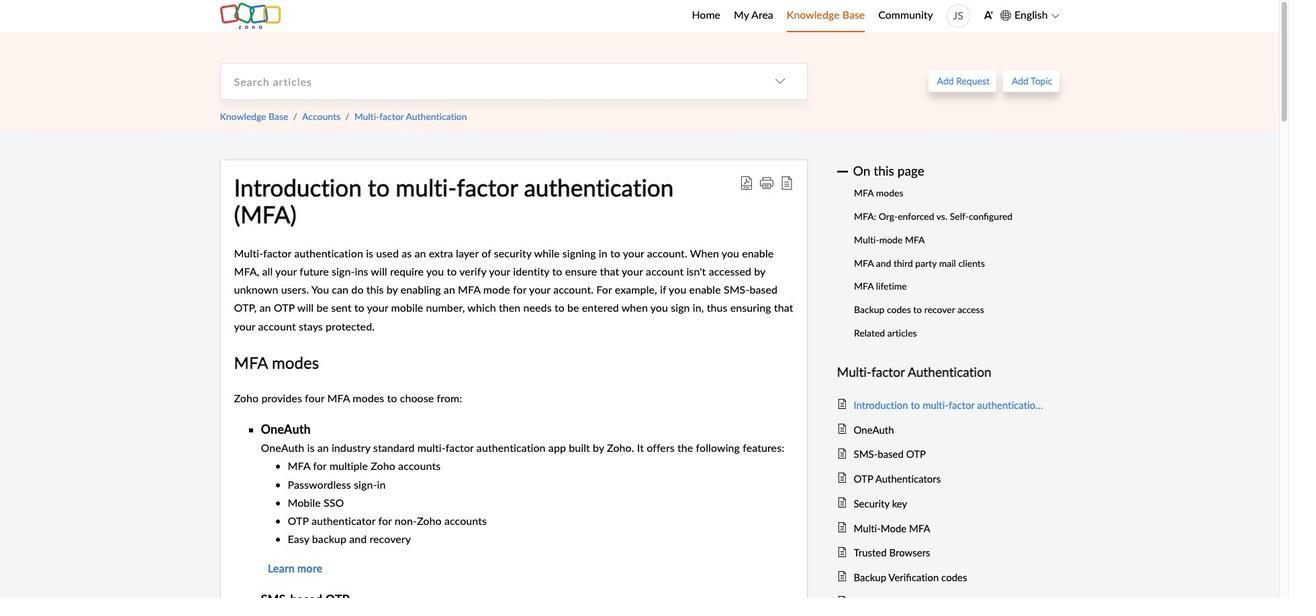 Task type: describe. For each thing, give the bounding box(es) containing it.
choose languages element
[[1000, 7, 1059, 24]]

user preference element
[[984, 6, 994, 26]]

reader view image
[[780, 176, 793, 190]]

download as pdf image
[[740, 176, 753, 190]]



Task type: locate. For each thing, give the bounding box(es) containing it.
Search articles field
[[221, 64, 753, 99]]

user preference image
[[984, 10, 994, 20]]

choose category element
[[753, 64, 807, 99]]

heading
[[837, 362, 1046, 383]]

choose category image
[[775, 76, 785, 87]]



